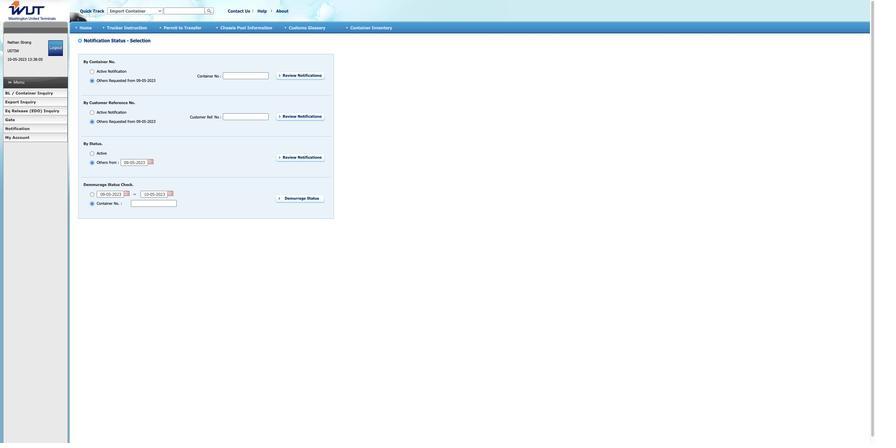 Task type: describe. For each thing, give the bounding box(es) containing it.
export inquiry
[[5, 100, 36, 104]]

inquiry for (edo)
[[44, 109, 59, 113]]

to
[[179, 25, 183, 30]]

1 horizontal spatial container
[[350, 25, 370, 30]]

10-
[[7, 57, 13, 62]]

my
[[5, 135, 11, 140]]

trucker instruction
[[107, 25, 147, 30]]

home
[[80, 25, 92, 30]]

nathan
[[7, 40, 19, 44]]

permit to transfer
[[164, 25, 201, 30]]

gate
[[5, 118, 15, 122]]

help
[[257, 9, 267, 13]]

contact us link
[[228, 9, 250, 13]]

quick track
[[80, 9, 104, 13]]

customs
[[289, 25, 307, 30]]

customs glossary
[[289, 25, 325, 30]]

us
[[245, 9, 250, 13]]

10-05-2023 13:38:05
[[7, 57, 43, 62]]

contact
[[228, 9, 244, 13]]

notification link
[[3, 124, 68, 133]]

release
[[12, 109, 28, 113]]

about
[[276, 9, 288, 13]]

eq release (edo) inquiry
[[5, 109, 59, 113]]

instruction
[[124, 25, 147, 30]]

13:38:05
[[28, 57, 43, 62]]

export inquiry link
[[3, 98, 68, 107]]

chassis pool information
[[220, 25, 272, 30]]

2023
[[18, 57, 27, 62]]



Task type: locate. For each thing, give the bounding box(es) containing it.
quick
[[80, 9, 92, 13]]

transfer
[[184, 25, 201, 30]]

0 horizontal spatial container
[[16, 91, 36, 95]]

account
[[12, 135, 29, 140]]

bl / container inquiry link
[[3, 89, 68, 98]]

permit
[[164, 25, 177, 30]]

help link
[[257, 9, 267, 13]]

0 vertical spatial inquiry
[[37, 91, 53, 95]]

inquiry
[[37, 91, 53, 95], [20, 100, 36, 104], [44, 109, 59, 113]]

chassis
[[220, 25, 236, 30]]

inquiry up export inquiry link
[[37, 91, 53, 95]]

1 vertical spatial inquiry
[[20, 100, 36, 104]]

my account link
[[3, 133, 68, 142]]

None text field
[[164, 8, 205, 14]]

my account
[[5, 135, 29, 140]]

bl / container inquiry
[[5, 91, 53, 95]]

ustiw
[[7, 49, 19, 53]]

container left inventory
[[350, 25, 370, 30]]

container
[[350, 25, 370, 30], [16, 91, 36, 95]]

nathan strang
[[7, 40, 31, 44]]

eq
[[5, 109, 10, 113]]

inventory
[[372, 25, 392, 30]]

container up export inquiry
[[16, 91, 36, 95]]

bl
[[5, 91, 10, 95]]

container inventory
[[350, 25, 392, 30]]

track
[[93, 9, 104, 13]]

inquiry for container
[[37, 91, 53, 95]]

login image
[[48, 40, 63, 56]]

strang
[[20, 40, 31, 44]]

1 vertical spatial container
[[16, 91, 36, 95]]

trucker
[[107, 25, 123, 30]]

inquiry down bl / container inquiry
[[20, 100, 36, 104]]

contact us
[[228, 9, 250, 13]]

information
[[247, 25, 272, 30]]

05-
[[13, 57, 18, 62]]

gate link
[[3, 116, 68, 124]]

about link
[[276, 9, 288, 13]]

2 vertical spatial inquiry
[[44, 109, 59, 113]]

inquiry right (edo)
[[44, 109, 59, 113]]

glossary
[[308, 25, 325, 30]]

eq release (edo) inquiry link
[[3, 107, 68, 116]]

export
[[5, 100, 19, 104]]

notification
[[5, 126, 30, 131]]

(edo)
[[29, 109, 42, 113]]

pool
[[237, 25, 246, 30]]

/
[[12, 91, 14, 95]]

0 vertical spatial container
[[350, 25, 370, 30]]



Task type: vqa. For each thing, say whether or not it's contained in the screenshot.
BL / Container Inquiry at the left top
yes



